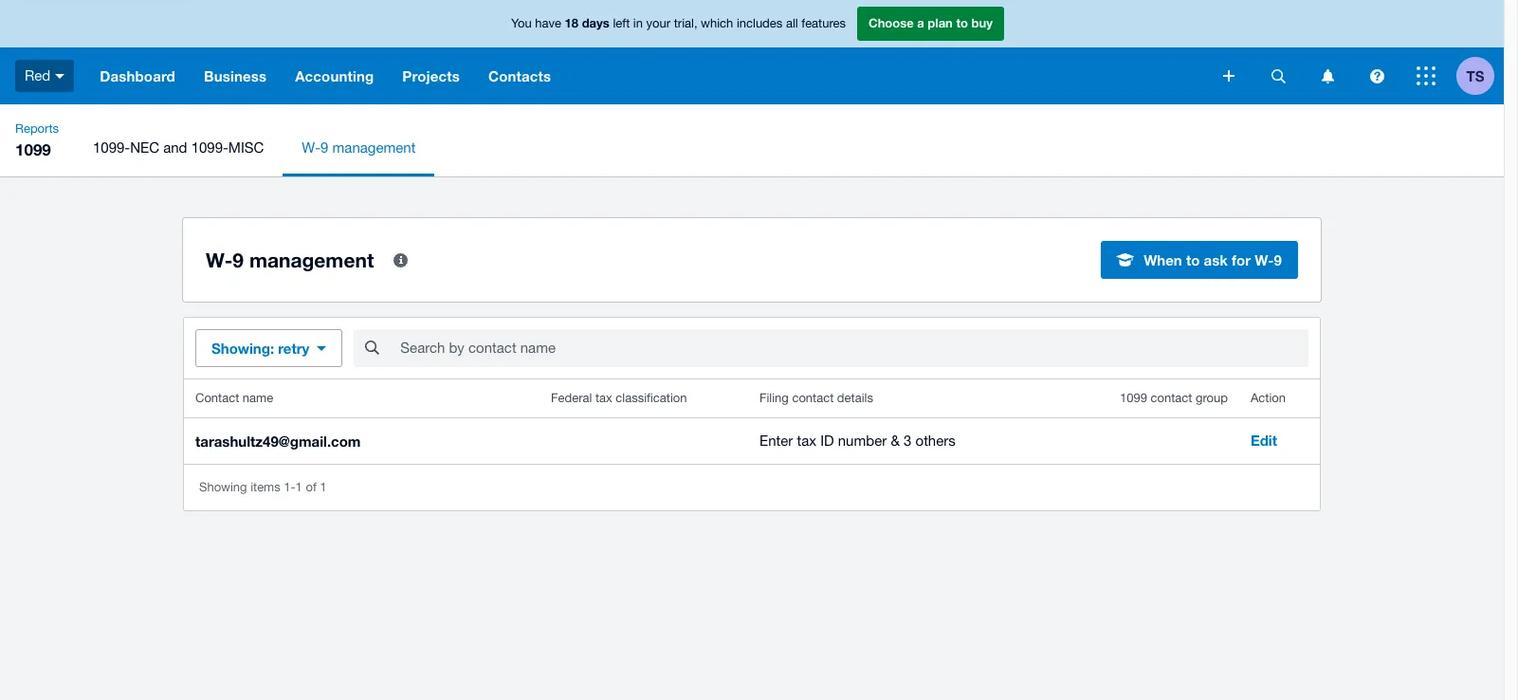 Task type: describe. For each thing, give the bounding box(es) containing it.
showing
[[199, 480, 247, 494]]

business button
[[190, 47, 281, 104]]

tarashultz49@gmail.com
[[195, 432, 361, 449]]

contact
[[195, 391, 239, 405]]

plan
[[928, 15, 953, 31]]

choose a plan to buy
[[869, 15, 993, 31]]

buy
[[972, 15, 993, 31]]

2 horizontal spatial svg image
[[1417, 66, 1436, 85]]

showing:
[[212, 340, 274, 357]]

contact for 1099
[[1151, 391, 1193, 405]]

a
[[918, 15, 925, 31]]

accounting button
[[281, 47, 388, 104]]

1 horizontal spatial svg image
[[1224, 70, 1235, 82]]

contacts button
[[474, 47, 566, 104]]

1-
[[284, 480, 296, 494]]

trial,
[[674, 16, 698, 31]]

0 vertical spatial management
[[333, 139, 416, 156]]

have
[[535, 16, 562, 31]]

ts button
[[1457, 47, 1505, 104]]

features
[[802, 16, 846, 31]]

items
[[251, 480, 281, 494]]

federal
[[551, 391, 592, 405]]

w-9 management information image
[[382, 241, 420, 279]]

projects button
[[388, 47, 474, 104]]

choose
[[869, 15, 914, 31]]

name
[[243, 391, 273, 405]]

0 vertical spatial w-9 management
[[302, 139, 416, 156]]

reports link
[[8, 120, 66, 139]]

you have 18 days left in your trial, which includes all features
[[511, 15, 846, 31]]

days
[[582, 15, 610, 31]]

retry
[[278, 340, 310, 357]]

to inside the when to ask for w-9 button
[[1187, 251, 1200, 268]]

contact name
[[195, 391, 273, 405]]

dashboard link
[[86, 47, 190, 104]]

action
[[1251, 391, 1286, 405]]

ts
[[1467, 67, 1485, 84]]

red
[[25, 67, 51, 83]]

9 inside button
[[1274, 251, 1282, 268]]

1 vertical spatial management
[[249, 248, 374, 272]]

banner containing ts
[[0, 0, 1505, 104]]

1 1 from the left
[[296, 480, 302, 494]]

in
[[634, 16, 643, 31]]

1099 contact group
[[1120, 391, 1228, 405]]

w-9 management link
[[283, 120, 435, 176]]

your
[[647, 16, 671, 31]]

enter tax id number & 3 others
[[760, 432, 956, 448]]

you
[[511, 16, 532, 31]]

tax for federal
[[596, 391, 613, 405]]

1 1099- from the left
[[93, 139, 130, 156]]

3
[[904, 432, 912, 448]]

0 horizontal spatial w-
[[206, 248, 233, 272]]

reports 1099
[[15, 121, 59, 159]]

1099 inside the reports 1099
[[15, 139, 51, 159]]

when
[[1144, 251, 1183, 268]]

edit
[[1251, 432, 1278, 449]]

1 horizontal spatial 9
[[321, 139, 329, 156]]



Task type: vqa. For each thing, say whether or not it's contained in the screenshot.
your
yes



Task type: locate. For each thing, give the bounding box(es) containing it.
of
[[306, 480, 317, 494]]

which
[[701, 16, 734, 31]]

w- up showing:
[[206, 248, 233, 272]]

dashboard
[[100, 67, 175, 84]]

management down 'accounting'
[[333, 139, 416, 156]]

0 horizontal spatial 9
[[233, 248, 244, 272]]

1 horizontal spatial w-
[[302, 139, 321, 156]]

tax left id
[[797, 432, 817, 448]]

1099-
[[93, 139, 130, 156], [191, 139, 228, 156]]

svg image
[[1417, 66, 1436, 85], [1224, 70, 1235, 82], [55, 74, 65, 79]]

to left ask
[[1187, 251, 1200, 268]]

1099 down "reports" link
[[15, 139, 51, 159]]

svg image
[[1272, 69, 1286, 83], [1322, 69, 1334, 83], [1370, 69, 1385, 83]]

id
[[821, 432, 834, 448]]

0 horizontal spatial tax
[[596, 391, 613, 405]]

0 horizontal spatial 1099
[[15, 139, 51, 159]]

1 right of
[[320, 480, 327, 494]]

contact
[[793, 391, 834, 405], [1151, 391, 1193, 405]]

filing contact details
[[760, 391, 874, 405]]

1 horizontal spatial 1
[[320, 480, 327, 494]]

w-
[[302, 139, 321, 156], [206, 248, 233, 272], [1255, 251, 1274, 268]]

1 vertical spatial w-9 management
[[206, 248, 374, 272]]

2 contact from the left
[[1151, 391, 1193, 405]]

9 right 'for'
[[1274, 251, 1282, 268]]

tax
[[596, 391, 613, 405], [797, 432, 817, 448]]

1
[[296, 480, 302, 494], [320, 480, 327, 494]]

contact left group
[[1151, 391, 1193, 405]]

0 horizontal spatial 1
[[296, 480, 302, 494]]

18
[[565, 15, 579, 31]]

1099 left group
[[1120, 391, 1148, 405]]

showing: retry button
[[195, 329, 343, 367]]

nec
[[130, 139, 159, 156]]

banner
[[0, 0, 1505, 104]]

w-9 management up retry
[[206, 248, 374, 272]]

projects
[[403, 67, 460, 84]]

1099-nec and 1099-misc
[[93, 139, 264, 156]]

business
[[204, 67, 267, 84]]

0 horizontal spatial to
[[957, 15, 969, 31]]

management left w-9 management information icon on the top left of page
[[249, 248, 374, 272]]

1 vertical spatial to
[[1187, 251, 1200, 268]]

menu containing 1099-nec and 1099-misc
[[74, 120, 1505, 176]]

w-9 management down 'accounting'
[[302, 139, 416, 156]]

1099- left and at left
[[93, 139, 130, 156]]

when to ask for w-9 button
[[1102, 241, 1298, 279]]

Search by contact name field
[[399, 330, 1309, 366]]

tax right "federal"
[[596, 391, 613, 405]]

1 left of
[[296, 480, 302, 494]]

for
[[1232, 251, 1251, 268]]

showing items 1-1 of 1
[[199, 480, 327, 494]]

others
[[916, 432, 956, 448]]

1 vertical spatial tax
[[797, 432, 817, 448]]

contact right filing
[[793, 391, 834, 405]]

reports
[[15, 121, 59, 136]]

1 horizontal spatial 1099-
[[191, 139, 228, 156]]

all
[[786, 16, 798, 31]]

3 svg image from the left
[[1370, 69, 1385, 83]]

2 horizontal spatial svg image
[[1370, 69, 1385, 83]]

edit link
[[1251, 432, 1278, 449]]

0 horizontal spatial svg image
[[55, 74, 65, 79]]

red button
[[0, 47, 86, 104]]

details
[[838, 391, 874, 405]]

showing: retry
[[212, 340, 310, 357]]

1099-nec and 1099-misc link
[[74, 120, 283, 176]]

2 1099- from the left
[[191, 139, 228, 156]]

1 svg image from the left
[[1272, 69, 1286, 83]]

0 vertical spatial tax
[[596, 391, 613, 405]]

to
[[957, 15, 969, 31], [1187, 251, 1200, 268]]

misc
[[228, 139, 264, 156]]

0 vertical spatial to
[[957, 15, 969, 31]]

group
[[1196, 391, 1228, 405]]

management
[[333, 139, 416, 156], [249, 248, 374, 272]]

list of 1099 contacts element
[[184, 379, 1321, 464]]

federal tax classification
[[551, 391, 687, 405]]

1099- right and at left
[[191, 139, 228, 156]]

number
[[838, 432, 887, 448]]

w- right 'for'
[[1255, 251, 1274, 268]]

enter
[[760, 432, 793, 448]]

9 down the accounting popup button
[[321, 139, 329, 156]]

includes
[[737, 16, 783, 31]]

ask
[[1204, 251, 1228, 268]]

filing
[[760, 391, 789, 405]]

&
[[891, 432, 900, 448]]

w-9 management
[[302, 139, 416, 156], [206, 248, 374, 272]]

0 horizontal spatial svg image
[[1272, 69, 1286, 83]]

1 horizontal spatial svg image
[[1322, 69, 1334, 83]]

tax for enter
[[797, 432, 817, 448]]

1 horizontal spatial to
[[1187, 251, 1200, 268]]

1099
[[15, 139, 51, 159], [1120, 391, 1148, 405]]

contacts
[[489, 67, 551, 84]]

to inside banner
[[957, 15, 969, 31]]

2 1 from the left
[[320, 480, 327, 494]]

1 horizontal spatial tax
[[797, 432, 817, 448]]

1099 inside list of 1099 contacts element
[[1120, 391, 1148, 405]]

and
[[163, 139, 187, 156]]

menu
[[74, 120, 1505, 176]]

2 svg image from the left
[[1322, 69, 1334, 83]]

2 horizontal spatial w-
[[1255, 251, 1274, 268]]

0 vertical spatial 1099
[[15, 139, 51, 159]]

to left the buy
[[957, 15, 969, 31]]

left
[[613, 16, 630, 31]]

1 vertical spatial 1099
[[1120, 391, 1148, 405]]

svg image inside "red" popup button
[[55, 74, 65, 79]]

w- right misc on the left top
[[302, 139, 321, 156]]

1 horizontal spatial 1099
[[1120, 391, 1148, 405]]

0 horizontal spatial contact
[[793, 391, 834, 405]]

1 contact from the left
[[793, 391, 834, 405]]

when to ask for w-9
[[1144, 251, 1282, 268]]

1 horizontal spatial contact
[[1151, 391, 1193, 405]]

9
[[321, 139, 329, 156], [233, 248, 244, 272], [1274, 251, 1282, 268]]

contact for filing
[[793, 391, 834, 405]]

w- inside the when to ask for w-9 button
[[1255, 251, 1274, 268]]

2 horizontal spatial 9
[[1274, 251, 1282, 268]]

w- inside w-9 management link
[[302, 139, 321, 156]]

9 up showing:
[[233, 248, 244, 272]]

0 horizontal spatial 1099-
[[93, 139, 130, 156]]

classification
[[616, 391, 687, 405]]

accounting
[[295, 67, 374, 84]]



